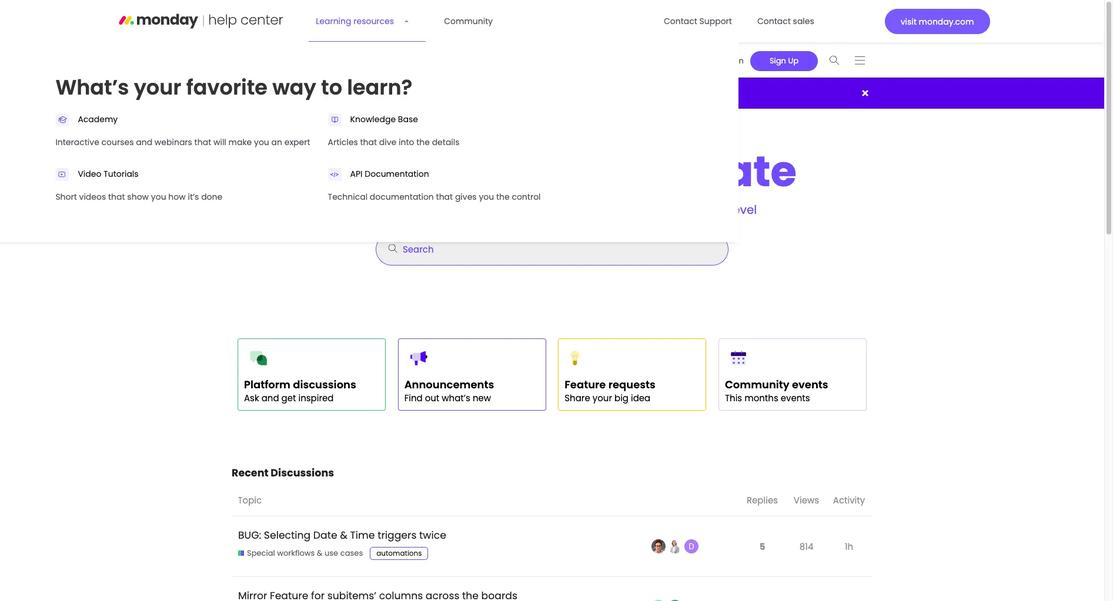 Task type: locate. For each thing, give the bounding box(es) containing it.
0 horizontal spatial and
[[136, 137, 152, 148]]

contact left support
[[664, 15, 698, 27]]

1 horizontal spatial community
[[725, 378, 790, 392]]

& left the use
[[317, 549, 323, 560]]

1 vertical spatial your
[[593, 393, 612, 405]]

ask
[[244, 393, 259, 405]]

navigation containing log in
[[711, 47, 873, 73]]

dive
[[379, 137, 397, 148]]

date
[[313, 529, 338, 543]]

community
[[444, 15, 493, 27], [725, 378, 790, 392]]

menu item icon image left the api
[[328, 167, 342, 181]]

2 vertical spatial &
[[317, 549, 323, 560]]

contact left the sales
[[758, 15, 791, 27]]

menu item icon image
[[56, 113, 69, 126], [328, 113, 342, 126], [56, 167, 69, 181], [328, 167, 342, 181]]

video
[[78, 168, 101, 180]]

level
[[730, 202, 757, 218]]

times image
[[861, 89, 870, 98]]

up
[[789, 55, 799, 66]]

1 horizontal spatial monday.com
[[919, 16, 975, 27]]

you left how
[[151, 191, 166, 203]]

community
[[442, 87, 492, 99], [398, 202, 465, 218]]

what's
[[442, 393, 471, 405]]

learning resources
[[316, 15, 394, 27]]

share
[[565, 393, 591, 405]]

0 vertical spatial and
[[136, 137, 152, 148]]

0 vertical spatial your
[[524, 202, 550, 218]]

1 horizontal spatial and
[[262, 393, 279, 405]]

2 horizontal spatial the
[[680, 202, 699, 218]]

0 vertical spatial community
[[444, 15, 493, 27]]

your
[[524, 202, 550, 218], [593, 393, 612, 405]]

interactive
[[56, 137, 99, 148]]

0 horizontal spatial contact
[[664, 15, 698, 27]]

1 horizontal spatial &
[[340, 529, 348, 543]]

0 horizontal spatial &
[[317, 549, 323, 560]]

1 vertical spatial and
[[468, 202, 492, 218]]

monday.com right visit
[[919, 16, 975, 27]]

feature
[[565, 378, 606, 392]]

and
[[136, 137, 152, 148], [468, 202, 492, 218], [262, 393, 279, 405]]

that left dive
[[360, 137, 377, 148]]

search image
[[830, 56, 840, 64]]

learning
[[316, 15, 352, 27]]

big
[[615, 393, 629, 405]]

log in button
[[715, 51, 751, 71]]

navigation
[[711, 47, 873, 73]]

menu item icon image up short
[[56, 167, 69, 181]]

replies
[[747, 495, 778, 507]]

0 horizontal spatial monday.com
[[553, 202, 632, 218]]

that left the will
[[195, 137, 211, 148]]

menu item icon image up interactive
[[56, 113, 69, 126]]

our
[[375, 202, 394, 218]]

and right courses
[[136, 137, 152, 148]]

bug:
[[238, 529, 261, 543]]

0 horizontal spatial you
[[151, 191, 166, 203]]

contact support
[[664, 15, 732, 27]]

5th)
[[585, 87, 603, 99]]

make
[[229, 137, 252, 148]]

0 horizontal spatial your
[[524, 202, 550, 218]]

2 vertical spatial and
[[262, 393, 279, 405]]

the right to
[[680, 202, 699, 218]]

monday.com
[[919, 16, 975, 27], [553, 202, 632, 218]]

bug: selecting date & time triggers twice link
[[238, 520, 446, 552]]

monday.com inside connect & collaborate join our community and take your monday.com skills to the next level
[[553, 202, 632, 218]]

5 button
[[757, 534, 769, 561]]

join
[[348, 202, 372, 218]]

2 horizontal spatial you
[[479, 191, 494, 203]]

you
[[254, 137, 269, 148], [151, 191, 166, 203], [479, 191, 494, 203]]

in
[[737, 55, 744, 66]]

and down platform
[[262, 393, 279, 405]]

details
[[432, 137, 460, 148]]

events
[[793, 378, 829, 392], [781, 393, 811, 405]]

log
[[722, 55, 735, 66]]

sales
[[793, 15, 815, 27]]

community inside community events this months events
[[725, 378, 790, 392]]

contact for contact sales
[[758, 15, 791, 27]]

1 horizontal spatial you
[[254, 137, 269, 148]]

monday.com left skills on the right top
[[553, 202, 632, 218]]

log in
[[722, 55, 744, 66]]

menu item icon image up "articles"
[[328, 113, 342, 126]]

1 vertical spatial community
[[725, 378, 790, 392]]

menu image
[[856, 56, 866, 64]]

how
[[168, 191, 186, 203]]

you right gives
[[479, 191, 494, 203]]

short videos that show you how it's done
[[56, 191, 223, 203]]

&
[[502, 142, 536, 201], [340, 529, 348, 543], [317, 549, 323, 560]]

& right date
[[340, 529, 348, 543]]

take
[[495, 202, 521, 218]]

automations
[[377, 549, 422, 559]]

an
[[272, 137, 282, 148]]

the left control
[[497, 191, 510, 203]]

your right the take
[[524, 202, 550, 218]]

twice
[[420, 529, 446, 543]]

upcoming nyc community meetup (december 5th)
[[373, 87, 603, 99]]

0 vertical spatial community
[[442, 87, 492, 99]]

posters element
[[649, 486, 741, 517]]

your left big
[[593, 393, 612, 405]]

2 contact from the left
[[758, 15, 791, 27]]

courses
[[102, 137, 134, 148]]

1 vertical spatial monday.com
[[553, 202, 632, 218]]

visit
[[901, 16, 917, 27]]

contact
[[664, 15, 698, 27], [758, 15, 791, 27]]

documentation
[[370, 191, 434, 203]]

next
[[702, 202, 727, 218]]

1 vertical spatial community
[[398, 202, 465, 218]]

feature requests share your big idea
[[565, 378, 656, 405]]

idea
[[631, 393, 651, 405]]

collaborate
[[545, 142, 797, 201]]

automations link
[[370, 548, 429, 561]]

sign up
[[770, 55, 799, 66]]

special workflows & use cases link
[[238, 549, 363, 560]]

community inside connect & collaborate join our community and take your monday.com skills to the next level
[[398, 202, 465, 218]]

the right into
[[417, 137, 430, 148]]

1 vertical spatial &
[[340, 529, 348, 543]]

0 horizontal spatial community
[[444, 15, 493, 27]]

you left an
[[254, 137, 269, 148]]

platform
[[244, 378, 291, 392]]

2 horizontal spatial and
[[468, 202, 492, 218]]

community events this months events
[[725, 378, 829, 405]]

bug: selecting date & time triggers twice
[[238, 529, 446, 543]]

short
[[56, 191, 77, 203]]

articles that dive into the details
[[328, 137, 460, 148]]

community right our
[[398, 202, 465, 218]]

2 horizontal spatial &
[[502, 142, 536, 201]]

& up the take
[[502, 142, 536, 201]]

& inside bug: selecting date & time triggers twice link
[[340, 529, 348, 543]]

community right nyc
[[442, 87, 492, 99]]

0 vertical spatial &
[[502, 142, 536, 201]]

the
[[417, 137, 430, 148], [497, 191, 510, 203], [680, 202, 699, 218]]

time
[[350, 529, 375, 543]]

you for technical documentation that gives you the control
[[479, 191, 494, 203]]

upcoming
[[373, 87, 419, 99]]

javier party - original poster image
[[652, 540, 666, 554]]

1 contact from the left
[[664, 15, 698, 27]]

1 horizontal spatial contact
[[758, 15, 791, 27]]

you for short videos that show you how it's done
[[151, 191, 166, 203]]

triggers
[[378, 529, 417, 543]]

the inside connect & collaborate join our community and take your monday.com skills to the next level
[[680, 202, 699, 218]]

knowledge base
[[350, 114, 418, 125]]

0 vertical spatial monday.com
[[919, 16, 975, 27]]

and left the take
[[468, 202, 492, 218]]

1 horizontal spatial your
[[593, 393, 612, 405]]

it's
[[188, 191, 199, 203]]

that left show
[[108, 191, 125, 203]]

Search text field
[[377, 234, 728, 265]]

monday.com logo image
[[119, 9, 284, 33]]



Task type: describe. For each thing, give the bounding box(es) containing it.
visit monday.com
[[901, 16, 975, 27]]

selecting
[[264, 529, 311, 543]]

technical
[[328, 191, 368, 203]]

community link
[[437, 9, 500, 33]]

out
[[425, 393, 440, 405]]

expert
[[285, 137, 310, 148]]

menu item icon image for knowledge base
[[328, 113, 342, 126]]

special
[[247, 549, 275, 560]]

done
[[201, 191, 223, 203]]

& inside special workflows & use cases link
[[317, 549, 323, 560]]

special workflows & use cases
[[247, 549, 363, 560]]

0 horizontal spatial the
[[417, 137, 430, 148]]

new
[[473, 393, 491, 405]]

gives
[[455, 191, 477, 203]]

marty fishdog - most recent poster image
[[685, 540, 699, 554]]

academy
[[78, 114, 118, 125]]

1 vertical spatial events
[[781, 393, 811, 405]]

interactive courses and webinars that will make you an expert
[[56, 137, 310, 148]]

video tutorials
[[78, 168, 139, 180]]

5
[[760, 541, 766, 554]]

api documentation
[[350, 168, 429, 180]]

activity
[[834, 495, 866, 507]]

recent
[[232, 467, 269, 481]]

that left gives
[[436, 191, 453, 203]]

technical documentation that gives you the control
[[328, 191, 541, 203]]

connect & collaborate join our community and take your monday.com skills to the next level
[[308, 142, 797, 218]]

webinars
[[155, 137, 192, 148]]

visit monday.com link
[[885, 9, 991, 34]]

contact sales link
[[751, 9, 822, 33]]

inspired
[[299, 393, 334, 405]]

1h link
[[842, 532, 857, 562]]

and inside connect & collaborate join our community and take your monday.com skills to the next level
[[468, 202, 492, 218]]

workflows
[[277, 549, 315, 560]]

bianca taylor - frequent poster image
[[668, 540, 683, 554]]

nyc
[[421, 87, 439, 99]]

this
[[725, 393, 743, 405]]

& inside connect & collaborate join our community and take your monday.com skills to the next level
[[502, 142, 536, 201]]

menu item icon image for academy
[[56, 113, 69, 126]]

articles
[[328, 137, 358, 148]]

find
[[405, 393, 423, 405]]

contact for contact support
[[664, 15, 698, 27]]

contact support link
[[657, 9, 740, 33]]

knowledge
[[350, 114, 396, 125]]

recent discussions
[[232, 467, 334, 481]]

814
[[800, 541, 814, 554]]

connect
[[308, 142, 493, 201]]

contact sales
[[758, 15, 815, 27]]

documentation
[[365, 168, 429, 180]]

get
[[282, 393, 296, 405]]

community for community events this months events
[[725, 378, 790, 392]]

open advanced search image
[[382, 239, 403, 260]]

your inside connect & collaborate join our community and take your monday.com skills to the next level
[[524, 202, 550, 218]]

0 vertical spatial events
[[793, 378, 829, 392]]

menu item icon image for video tutorials
[[56, 167, 69, 181]]

announcements
[[405, 378, 494, 392]]

discussions
[[293, 378, 356, 392]]

control
[[512, 191, 541, 203]]

api
[[350, 168, 363, 180]]

topic
[[238, 495, 262, 507]]

platform discussions ask and get inspired
[[244, 378, 356, 405]]

and inside platform discussions ask and get inspired
[[262, 393, 279, 405]]

to
[[665, 202, 677, 218]]

show
[[127, 191, 149, 203]]

base
[[398, 114, 418, 125]]

sign
[[770, 55, 787, 66]]

use
[[325, 549, 338, 560]]

meetup
[[495, 87, 530, 99]]

1 horizontal spatial the
[[497, 191, 510, 203]]

resources
[[354, 15, 394, 27]]

videos
[[79, 191, 106, 203]]

sign up button
[[751, 51, 818, 71]]

support
[[700, 15, 732, 27]]

your inside feature requests share your big idea
[[593, 393, 612, 405]]

discussions
[[271, 467, 334, 481]]

tutorials
[[104, 168, 139, 180]]

announcements find out what's new
[[405, 378, 494, 405]]

community for community
[[444, 15, 493, 27]]

menu item icon image for api documentation
[[328, 167, 342, 181]]

1h
[[845, 541, 854, 554]]



Task type: vqa. For each thing, say whether or not it's contained in the screenshot.
Accept
no



